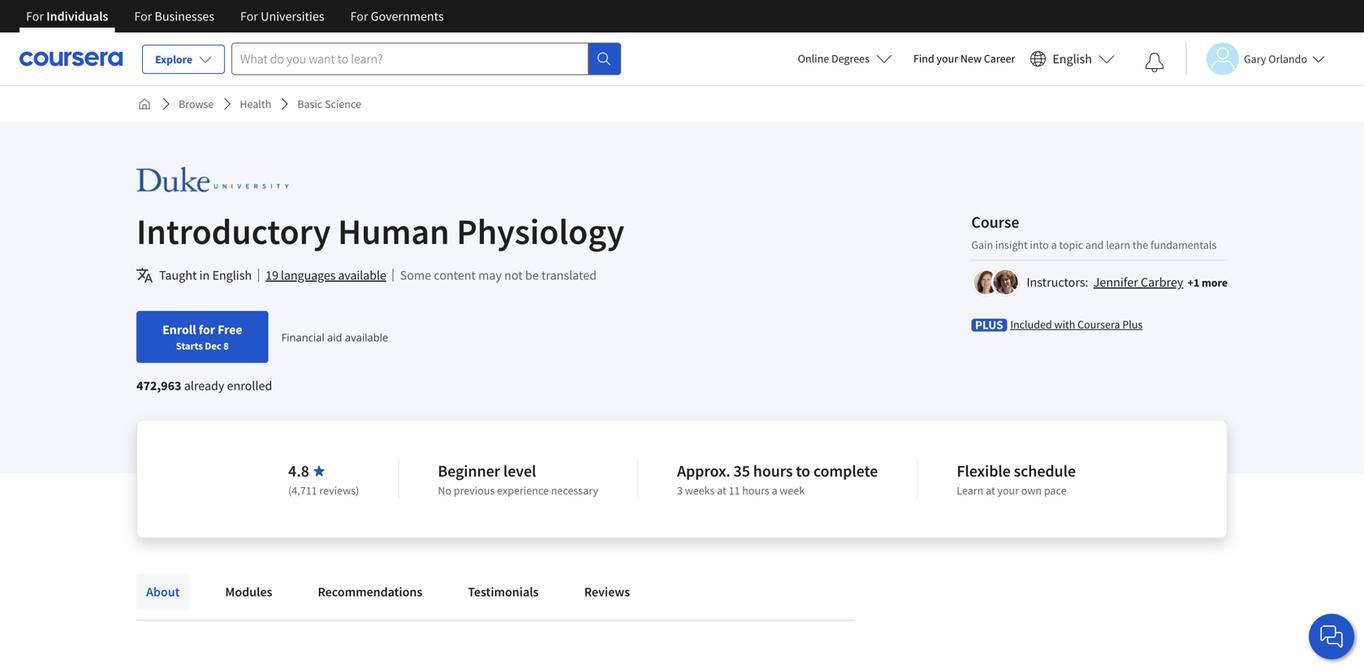 Task type: locate. For each thing, give the bounding box(es) containing it.
some
[[400, 267, 431, 283]]

coursera image
[[19, 46, 123, 72]]

learn
[[1106, 238, 1131, 252]]

your inside flexible schedule learn at your own pace
[[998, 483, 1019, 498]]

4 for from the left
[[350, 8, 368, 24]]

explore
[[155, 52, 192, 67]]

modules link
[[216, 574, 282, 610]]

with
[[1055, 317, 1076, 332]]

emma jakoi image
[[994, 270, 1018, 294]]

orlando
[[1269, 52, 1308, 66]]

physiology
[[457, 209, 625, 254]]

1 vertical spatial english
[[212, 267, 252, 283]]

0 horizontal spatial a
[[772, 483, 778, 498]]

enroll for free starts dec 8
[[162, 322, 242, 352]]

already
[[184, 378, 224, 394]]

hours right '11'
[[742, 483, 770, 498]]

11
[[729, 483, 740, 498]]

19 languages available button
[[266, 266, 386, 285]]

19 languages available
[[266, 267, 386, 283]]

hours
[[753, 461, 793, 481], [742, 483, 770, 498]]

experience
[[497, 483, 549, 498]]

available
[[338, 267, 386, 283], [345, 330, 388, 345]]

for left individuals in the left of the page
[[26, 8, 44, 24]]

0 vertical spatial your
[[937, 51, 958, 66]]

472,963 already enrolled
[[136, 378, 272, 394]]

0 horizontal spatial english
[[212, 267, 252, 283]]

3 for from the left
[[240, 8, 258, 24]]

carbrey
[[1141, 274, 1184, 290]]

at left '11'
[[717, 483, 727, 498]]

own
[[1022, 483, 1042, 498]]

for for universities
[[240, 8, 258, 24]]

instructors: jennifer carbrey +1 more
[[1027, 274, 1228, 290]]

basic
[[297, 97, 323, 111]]

gary
[[1244, 52, 1267, 66]]

individuals
[[46, 8, 108, 24]]

1 horizontal spatial at
[[986, 483, 995, 498]]

learn
[[957, 483, 984, 498]]

flexible
[[957, 461, 1011, 481]]

for
[[199, 322, 215, 338]]

None search field
[[231, 43, 621, 75]]

19
[[266, 267, 278, 283]]

8
[[223, 339, 229, 352]]

some content may not be translated
[[400, 267, 597, 283]]

be
[[525, 267, 539, 283]]

1 at from the left
[[717, 483, 727, 498]]

at right learn
[[986, 483, 995, 498]]

1 horizontal spatial english
[[1053, 51, 1092, 67]]

may
[[478, 267, 502, 283]]

for left the governments
[[350, 8, 368, 24]]

2 for from the left
[[134, 8, 152, 24]]

0 horizontal spatial at
[[717, 483, 727, 498]]

a
[[1051, 238, 1057, 252], [772, 483, 778, 498]]

english inside button
[[1053, 51, 1092, 67]]

english
[[1053, 51, 1092, 67], [212, 267, 252, 283]]

0 vertical spatial available
[[338, 267, 386, 283]]

find your new career link
[[906, 49, 1024, 69]]

jennifer carbrey link
[[1094, 274, 1184, 290]]

level
[[503, 461, 536, 481]]

duke university image
[[136, 161, 289, 197]]

1 vertical spatial your
[[998, 483, 1019, 498]]

1 for from the left
[[26, 8, 44, 24]]

available for 19 languages available
[[338, 267, 386, 283]]

complete
[[814, 461, 878, 481]]

your right find
[[937, 51, 958, 66]]

35
[[734, 461, 750, 481]]

in
[[199, 267, 210, 283]]

course gain insight into a topic and learn the fundamentals
[[972, 212, 1217, 252]]

about
[[146, 584, 180, 600]]

hours up week
[[753, 461, 793, 481]]

a left week
[[772, 483, 778, 498]]

english right career
[[1053, 51, 1092, 67]]

course
[[972, 212, 1020, 232]]

modules
[[225, 584, 272, 600]]

a inside the approx. 35 hours to complete 3 weeks at 11 hours a week
[[772, 483, 778, 498]]

chat with us image
[[1319, 624, 1345, 650]]

coursera plus image
[[972, 319, 1007, 332]]

find
[[914, 51, 935, 66]]

0 vertical spatial english
[[1053, 51, 1092, 67]]

universities
[[261, 8, 324, 24]]

for left universities
[[240, 8, 258, 24]]

1 vertical spatial available
[[345, 330, 388, 345]]

available for financial aid available
[[345, 330, 388, 345]]

approx.
[[677, 461, 731, 481]]

available down introductory human physiology on the left top
[[338, 267, 386, 283]]

0 vertical spatial a
[[1051, 238, 1057, 252]]

explore button
[[142, 45, 225, 74]]

included with coursera plus link
[[1011, 316, 1143, 333]]

1 horizontal spatial a
[[1051, 238, 1057, 252]]

2 at from the left
[[986, 483, 995, 498]]

for left businesses
[[134, 8, 152, 24]]

online degrees
[[798, 51, 870, 66]]

at inside the approx. 35 hours to complete 3 weeks at 11 hours a week
[[717, 483, 727, 498]]

fundamentals
[[1151, 238, 1217, 252]]

coursera
[[1078, 317, 1120, 332]]

472,963
[[136, 378, 182, 394]]

governments
[[371, 8, 444, 24]]

1 horizontal spatial your
[[998, 483, 1019, 498]]

gary orlando button
[[1186, 43, 1325, 75]]

What do you want to learn? text field
[[231, 43, 589, 75]]

taught
[[159, 267, 197, 283]]

3
[[677, 483, 683, 498]]

instructors:
[[1027, 274, 1089, 290]]

available inside button
[[338, 267, 386, 283]]

1 vertical spatial a
[[772, 483, 778, 498]]

english right in
[[212, 267, 252, 283]]

(4,711
[[288, 483, 317, 498]]

week
[[780, 483, 805, 498]]

basic science
[[297, 97, 361, 111]]

a right into
[[1051, 238, 1057, 252]]

available right aid
[[345, 330, 388, 345]]

health
[[240, 97, 271, 111]]

at
[[717, 483, 727, 498], [986, 483, 995, 498]]

your left own on the bottom
[[998, 483, 1019, 498]]



Task type: describe. For each thing, give the bounding box(es) containing it.
translated
[[542, 267, 597, 283]]

recommendations
[[318, 584, 423, 600]]

previous
[[454, 483, 495, 498]]

schedule
[[1014, 461, 1076, 481]]

aid
[[327, 330, 342, 345]]

approx. 35 hours to complete 3 weeks at 11 hours a week
[[677, 461, 878, 498]]

taught in english
[[159, 267, 252, 283]]

health link
[[233, 89, 278, 119]]

starts
[[176, 339, 203, 352]]

included with coursera plus
[[1011, 317, 1143, 332]]

about link
[[136, 574, 190, 610]]

for governments
[[350, 8, 444, 24]]

pace
[[1044, 483, 1067, 498]]

reviews
[[584, 584, 630, 600]]

enrolled
[[227, 378, 272, 394]]

0 horizontal spatial your
[[937, 51, 958, 66]]

at inside flexible schedule learn at your own pace
[[986, 483, 995, 498]]

content
[[434, 267, 476, 283]]

not
[[504, 267, 523, 283]]

insight
[[996, 238, 1028, 252]]

for for businesses
[[134, 8, 152, 24]]

to
[[796, 461, 810, 481]]

and
[[1086, 238, 1104, 252]]

english button
[[1024, 32, 1122, 85]]

gary orlando
[[1244, 52, 1308, 66]]

reviews)
[[320, 483, 359, 498]]

+1 more button
[[1188, 275, 1228, 291]]

enroll
[[162, 322, 196, 338]]

a inside course gain insight into a topic and learn the fundamentals
[[1051, 238, 1057, 252]]

banner navigation
[[13, 0, 457, 32]]

necessary
[[551, 483, 598, 498]]

free
[[218, 322, 242, 338]]

reviews link
[[575, 574, 640, 610]]

for for individuals
[[26, 8, 44, 24]]

1 vertical spatial hours
[[742, 483, 770, 498]]

browse link
[[172, 89, 220, 119]]

testimonials link
[[458, 574, 549, 610]]

into
[[1030, 238, 1049, 252]]

plus
[[1123, 317, 1143, 332]]

browse
[[179, 97, 214, 111]]

home image
[[138, 97, 151, 110]]

for universities
[[240, 8, 324, 24]]

show notifications image
[[1145, 53, 1165, 72]]

dec
[[205, 339, 221, 352]]

gain
[[972, 238, 993, 252]]

more
[[1202, 275, 1228, 290]]

0 vertical spatial hours
[[753, 461, 793, 481]]

topic
[[1059, 238, 1084, 252]]

4.8
[[288, 461, 309, 481]]

beginner
[[438, 461, 500, 481]]

businesses
[[155, 8, 214, 24]]

online
[[798, 51, 829, 66]]

languages
[[281, 267, 336, 283]]

for for governments
[[350, 8, 368, 24]]

career
[[984, 51, 1015, 66]]

financial aid available
[[281, 330, 388, 345]]

the
[[1133, 238, 1149, 252]]

financial aid available button
[[281, 330, 388, 345]]

(4,711 reviews)
[[288, 483, 359, 498]]

online degrees button
[[785, 41, 906, 76]]

for individuals
[[26, 8, 108, 24]]

science
[[325, 97, 361, 111]]

jennifer
[[1094, 274, 1138, 290]]

for businesses
[[134, 8, 214, 24]]

introductory human physiology
[[136, 209, 625, 254]]

jennifer carbrey image
[[974, 270, 998, 294]]

+1
[[1188, 275, 1200, 290]]

included
[[1011, 317, 1052, 332]]

beginner level no previous experience necessary
[[438, 461, 598, 498]]

financial
[[281, 330, 325, 345]]

weeks
[[685, 483, 715, 498]]

no
[[438, 483, 452, 498]]



Task type: vqa. For each thing, say whether or not it's contained in the screenshot.
profile photo
no



